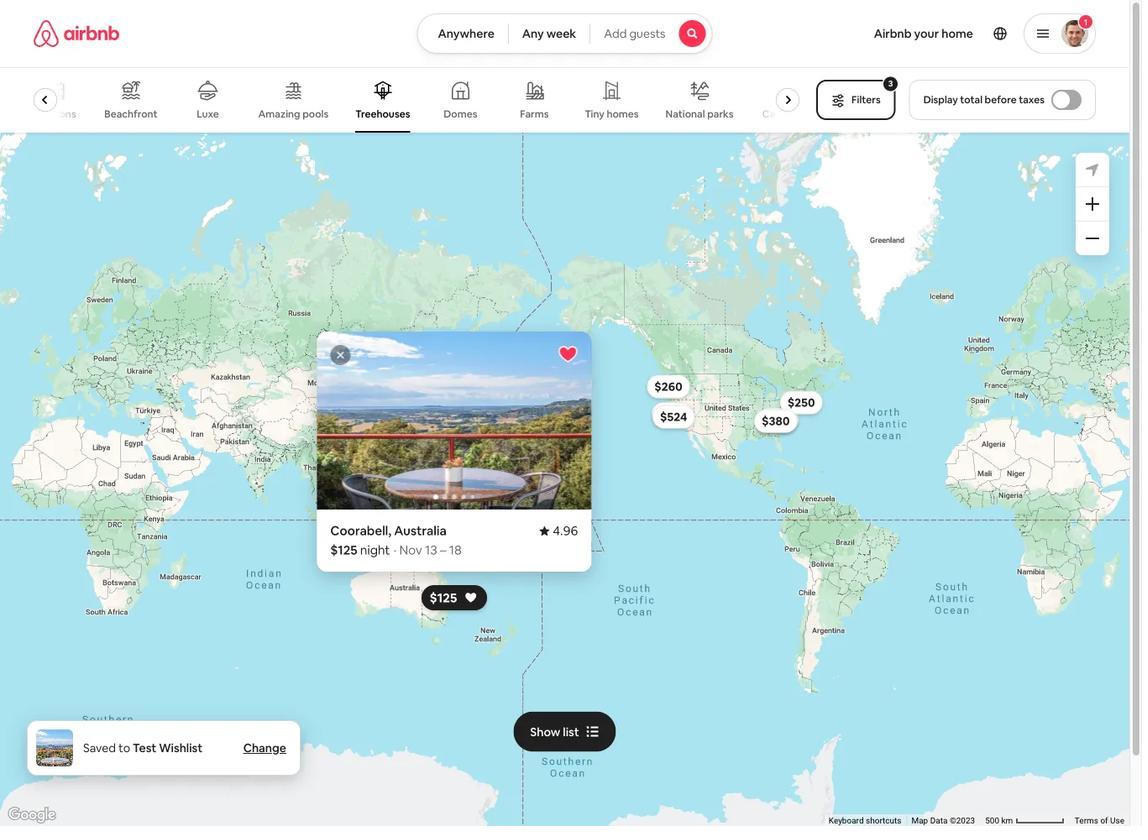 Task type: describe. For each thing, give the bounding box(es) containing it.
500
[[986, 816, 1000, 826]]

$380
[[762, 414, 790, 429]]

taxes
[[1019, 93, 1045, 106]]

group containing national parks
[[31, 67, 808, 133]]

saved
[[83, 741, 116, 756]]

change button
[[243, 741, 286, 756]]

zoom in image
[[1086, 197, 1100, 211]]

amazing
[[259, 108, 301, 121]]

keyboard shortcuts button
[[829, 815, 902, 827]]

add guests
[[604, 26, 666, 41]]

–
[[440, 542, 447, 559]]

coorabell,
[[331, 523, 392, 539]]

display total before taxes button
[[910, 80, 1096, 120]]

filters
[[852, 93, 881, 106]]

list
[[563, 725, 579, 740]]

1 button
[[1024, 13, 1096, 54]]

any
[[522, 26, 544, 41]]

·
[[394, 542, 397, 559]]

use
[[1111, 816, 1125, 826]]

week
[[547, 26, 576, 41]]

beachfront
[[105, 108, 158, 121]]

amazing pools
[[259, 108, 329, 121]]

$152 button
[[652, 402, 693, 426]]

show list
[[530, 725, 579, 740]]

add
[[604, 26, 627, 41]]

close image
[[336, 350, 346, 360]]

km
[[1002, 816, 1013, 826]]

map
[[912, 816, 928, 826]]

$524 button
[[653, 405, 695, 429]]

google image
[[4, 805, 60, 827]]

airbnb your home link
[[864, 16, 984, 51]]

$250 button
[[780, 391, 823, 415]]

keyboard shortcuts
[[829, 816, 902, 826]]

any week
[[522, 26, 576, 41]]

pools
[[303, 108, 329, 121]]

$136
[[765, 412, 791, 427]]

1
[[1084, 16, 1088, 27]]

group inside google map
showing 8 stays. including 1 saved stay. region
[[317, 332, 866, 510]]

remove from wishlist image
[[558, 345, 578, 365]]

test
[[133, 741, 156, 756]]

camping
[[763, 108, 806, 121]]

wishlist
[[159, 741, 203, 756]]

$260 button
[[647, 375, 690, 399]]

to
[[119, 741, 130, 756]]

profile element
[[733, 0, 1096, 67]]

$125 button
[[422, 586, 487, 611]]

before
[[985, 93, 1017, 106]]

parks
[[708, 107, 734, 120]]



Task type: locate. For each thing, give the bounding box(es) containing it.
saved to test wishlist
[[83, 741, 203, 756]]

$136 button
[[758, 408, 799, 432]]

home
[[942, 26, 974, 41]]

data
[[931, 816, 948, 826]]

guests
[[630, 26, 666, 41]]

your
[[915, 26, 939, 41]]

$125 down coorabell, at the bottom left of the page
[[331, 542, 358, 559]]

display total before taxes
[[924, 93, 1045, 106]]

treehouses
[[356, 108, 411, 121]]

$125 inside $125 button
[[430, 590, 457, 606]]

airbnb your home
[[874, 26, 974, 41]]

terms of use link
[[1075, 816, 1125, 826]]

$260
[[655, 379, 683, 395]]

group
[[31, 67, 808, 133], [317, 332, 866, 510]]

filters button
[[817, 80, 896, 120]]

map data ©2023
[[912, 816, 976, 826]]

4.96 out of 5 average rating image
[[539, 523, 578, 539]]

terms
[[1075, 816, 1099, 826]]

tiny homes
[[585, 108, 639, 121]]

zoom out image
[[1086, 232, 1100, 245]]

1 vertical spatial group
[[317, 332, 866, 510]]

1 horizontal spatial $125
[[430, 590, 457, 606]]

google map
showing 8 stays. including 1 saved stay. region
[[0, 133, 1130, 827]]

500 km button
[[981, 815, 1070, 827]]

18
[[449, 542, 462, 559]]

nov
[[399, 542, 422, 559]]

$250
[[788, 395, 815, 410]]

australia
[[394, 523, 447, 539]]

shortcuts
[[866, 816, 902, 826]]

0 horizontal spatial $125
[[331, 542, 358, 559]]

0 vertical spatial group
[[31, 67, 808, 133]]

none search field containing anywhere
[[417, 13, 713, 54]]

national
[[666, 107, 706, 120]]

1 vertical spatial $125
[[430, 590, 457, 606]]

4.96
[[553, 523, 578, 539]]

display
[[924, 93, 958, 106]]

tiny
[[585, 108, 605, 121]]

$125 down –
[[430, 590, 457, 606]]

show
[[530, 725, 561, 740]]

add guests button
[[590, 13, 713, 54]]

$152
[[660, 407, 685, 422]]

$111
[[765, 414, 787, 429]]

anywhere button
[[417, 13, 509, 54]]

anywhere
[[438, 26, 495, 41]]

farms
[[521, 108, 549, 121]]

0 vertical spatial $125
[[331, 542, 358, 559]]

$380 button
[[754, 410, 798, 433]]

national parks
[[666, 107, 734, 120]]

$111 button
[[757, 410, 795, 434]]

of
[[1101, 816, 1109, 826]]

13
[[425, 542, 437, 559]]

luxe
[[197, 108, 220, 121]]

airbnb
[[874, 26, 912, 41]]

$250 $136
[[765, 395, 815, 427]]

$524
[[660, 410, 688, 425]]

coorabell, australia $125 night · nov 13 – 18
[[331, 523, 462, 559]]

terms of use
[[1075, 816, 1125, 826]]

keyboard
[[829, 816, 864, 826]]

night
[[360, 542, 390, 559]]

show list button
[[514, 712, 616, 752]]

homes
[[607, 108, 639, 121]]

500 km
[[986, 816, 1016, 826]]

change
[[243, 741, 286, 756]]

mansions
[[32, 108, 77, 121]]

any week button
[[508, 13, 591, 54]]

©2023
[[950, 816, 976, 826]]

domes
[[444, 108, 478, 121]]

$125 inside 'coorabell, australia $125 night · nov 13 – 18'
[[331, 542, 358, 559]]

None search field
[[417, 13, 713, 54]]

$125
[[331, 542, 358, 559], [430, 590, 457, 606]]

total
[[960, 93, 983, 106]]



Task type: vqa. For each thing, say whether or not it's contained in the screenshot.
"parking"
no



